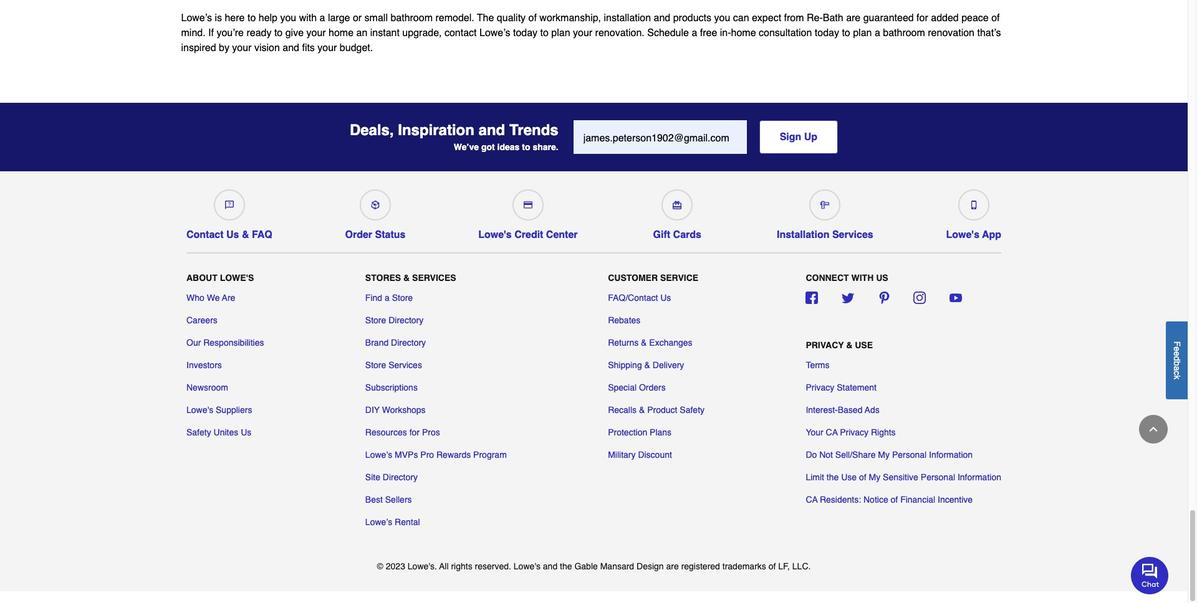 Task type: describe. For each thing, give the bounding box(es) containing it.
lowe's for lowe's mvps pro rewards program
[[365, 450, 392, 460]]

credit card image
[[524, 201, 532, 209]]

peace
[[961, 12, 989, 24]]

site directory
[[365, 473, 418, 483]]

lowe's mvps pro rewards program
[[365, 450, 507, 460]]

statement
[[837, 383, 877, 393]]

bath
[[823, 12, 843, 24]]

protection plans
[[608, 428, 672, 438]]

a left free at the right top of the page
[[692, 27, 697, 38]]

lowe's rental link
[[365, 516, 420, 529]]

customer service
[[608, 273, 698, 283]]

& for stores & services
[[403, 273, 410, 283]]

all
[[439, 562, 449, 572]]

sell/share
[[835, 450, 876, 460]]

investors link
[[186, 359, 222, 372]]

find a store
[[365, 293, 413, 303]]

faq
[[252, 229, 272, 240]]

service
[[660, 273, 698, 283]]

privacy statement
[[806, 383, 877, 393]]

twitter image
[[842, 292, 854, 304]]

sellers
[[385, 495, 412, 505]]

we
[[207, 293, 220, 303]]

lowe's rental
[[365, 518, 420, 528]]

share.
[[533, 142, 558, 152]]

sign up form
[[573, 120, 838, 154]]

2 e from the top
[[1172, 351, 1182, 356]]

limit
[[806, 473, 824, 483]]

lowe's mvps pro rewards program link
[[365, 449, 507, 462]]

large
[[328, 12, 350, 24]]

your right fits at top
[[318, 42, 337, 53]]

store directory
[[365, 316, 423, 326]]

products
[[673, 12, 711, 24]]

exchanges
[[649, 338, 692, 348]]

use for the
[[841, 473, 857, 483]]

customer
[[608, 273, 658, 283]]

that's
[[977, 27, 1001, 38]]

about
[[186, 273, 217, 283]]

our
[[186, 338, 201, 348]]

chevron up image
[[1147, 423, 1160, 436]]

mansard
[[600, 562, 634, 572]]

directory for store directory
[[389, 316, 423, 326]]

a right find
[[385, 293, 390, 303]]

of left lf,
[[769, 562, 776, 572]]

give
[[285, 27, 304, 38]]

d
[[1172, 356, 1182, 361]]

instagram image
[[913, 292, 926, 304]]

residents:
[[820, 495, 861, 505]]

and down give
[[283, 42, 299, 53]]

1 today from the left
[[513, 27, 537, 38]]

sign up
[[780, 131, 817, 143]]

0 vertical spatial information
[[929, 450, 973, 460]]

orders
[[639, 383, 666, 393]]

subscriptions
[[365, 383, 418, 393]]

diy workshops
[[365, 405, 426, 415]]

to left give
[[274, 27, 283, 38]]

instant
[[370, 27, 400, 38]]

app
[[982, 229, 1001, 240]]

with
[[851, 273, 874, 283]]

special orders link
[[608, 382, 666, 394]]

your up fits at top
[[306, 27, 326, 38]]

1 vertical spatial information
[[958, 473, 1001, 483]]

limit the use of my sensitive personal information link
[[806, 471, 1001, 484]]

schedule
[[647, 27, 689, 38]]

with
[[299, 12, 317, 24]]

scroll to top element
[[1139, 415, 1168, 444]]

1 vertical spatial services
[[412, 273, 456, 283]]

deals,
[[350, 122, 394, 139]]

about lowe's
[[186, 273, 254, 283]]

lowe's for lowe's credit center
[[478, 229, 512, 240]]

interest-based ads
[[806, 405, 879, 415]]

design
[[637, 562, 664, 572]]

gift
[[653, 229, 670, 240]]

2 home from the left
[[731, 27, 756, 38]]

1 vertical spatial personal
[[921, 473, 955, 483]]

do not sell/share my personal information
[[806, 450, 973, 460]]

faq/contact us link
[[608, 292, 671, 304]]

brand
[[365, 338, 389, 348]]

pros
[[422, 428, 440, 438]]

faq/contact
[[608, 293, 658, 303]]

protection plans link
[[608, 427, 672, 439]]

site directory link
[[365, 471, 418, 484]]

installation services
[[777, 229, 873, 240]]

diy
[[365, 405, 380, 415]]

lowe's.
[[408, 562, 437, 572]]

2 today from the left
[[815, 27, 839, 38]]

is
[[215, 12, 222, 24]]

and inside deals, inspiration and trends we've got ideas to share.
[[479, 122, 505, 139]]

to down the bath
[[842, 27, 850, 38]]

returns & exchanges
[[608, 338, 692, 348]]

order status link
[[345, 184, 406, 241]]

of down sell/share
[[859, 473, 866, 483]]

or
[[353, 12, 362, 24]]

lowe's for lowe's app
[[946, 229, 979, 240]]

inspiration
[[398, 122, 474, 139]]

resources
[[365, 428, 407, 438]]

us for faq/contact
[[660, 293, 671, 303]]

special
[[608, 383, 637, 393]]

gift cards
[[653, 229, 701, 240]]

2 vertical spatial privacy
[[840, 428, 868, 438]]

to inside deals, inspiration and trends we've got ideas to share.
[[522, 142, 530, 152]]

chat invite button image
[[1131, 556, 1169, 595]]

status
[[375, 229, 406, 240]]

of right quality
[[528, 12, 537, 24]]

safety unites us
[[186, 428, 251, 438]]

your ca privacy rights
[[806, 428, 896, 438]]

faq/contact us
[[608, 293, 671, 303]]

& for returns & exchanges
[[641, 338, 647, 348]]

deals, inspiration and trends we've got ideas to share.
[[350, 122, 558, 152]]

1 vertical spatial for
[[409, 428, 420, 438]]

you're
[[217, 27, 244, 38]]

gift card image
[[673, 201, 682, 209]]

delivery
[[653, 361, 684, 370]]

stores
[[365, 273, 401, 283]]

we've
[[454, 142, 479, 152]]

privacy & use
[[806, 340, 873, 350]]

consultation
[[759, 27, 812, 38]]

2023
[[386, 562, 405, 572]]

who we are link
[[186, 292, 235, 304]]

product
[[647, 405, 677, 415]]

for inside lowe's is here to help you with a large or small bathroom remodel. the quality of workmanship, installation and products you can expect from re-bath are guaranteed for added peace of mind. if you're ready to give your home an instant upgrade, contact lowe's today to plan your renovation. schedule a free in-home consultation today to plan a bathroom renovation that's inspired by your vision and fits your budget.
[[917, 12, 928, 24]]

1 horizontal spatial us
[[241, 428, 251, 438]]

pinterest image
[[878, 292, 890, 304]]

to down the workmanship,
[[540, 27, 549, 38]]

are
[[222, 293, 235, 303]]

suppliers
[[216, 405, 252, 415]]

2 plan from the left
[[853, 27, 872, 38]]

returns
[[608, 338, 639, 348]]

remodel.
[[435, 12, 474, 24]]

from
[[784, 12, 804, 24]]

0 vertical spatial my
[[878, 450, 890, 460]]



Task type: vqa. For each thing, say whether or not it's contained in the screenshot.
Lowe's Credit Center's Lowe's
yes



Task type: locate. For each thing, give the bounding box(es) containing it.
the
[[477, 12, 494, 24]]

lowe's right reserved.
[[514, 562, 541, 572]]

customer care image
[[225, 201, 234, 209]]

directory
[[389, 316, 423, 326], [391, 338, 426, 348], [383, 473, 418, 483]]

0 vertical spatial privacy
[[806, 340, 844, 350]]

subscriptions link
[[365, 382, 418, 394]]

services inside store services link
[[389, 361, 422, 370]]

who we are
[[186, 293, 235, 303]]

and left gable
[[543, 562, 557, 572]]

0 horizontal spatial the
[[560, 562, 572, 572]]

best sellers
[[365, 495, 412, 505]]

lowe's app
[[946, 229, 1001, 240]]

an
[[356, 27, 367, 38]]

information
[[929, 450, 973, 460], [958, 473, 1001, 483]]

lowe's credit center link
[[478, 184, 578, 241]]

for left pros
[[409, 428, 420, 438]]

lowe's
[[181, 12, 212, 24], [479, 27, 510, 38], [365, 450, 392, 460], [365, 518, 392, 528]]

2 vertical spatial store
[[365, 361, 386, 370]]

shipping
[[608, 361, 642, 370]]

1 horizontal spatial for
[[917, 12, 928, 24]]

bathroom down 'guaranteed'
[[883, 27, 925, 38]]

expect
[[752, 12, 781, 24]]

0 vertical spatial personal
[[892, 450, 927, 460]]

do not sell/share my personal information link
[[806, 449, 973, 462]]

for left added
[[917, 12, 928, 24]]

privacy up terms link
[[806, 340, 844, 350]]

home down can
[[731, 27, 756, 38]]

if
[[208, 27, 214, 38]]

privacy up sell/share
[[840, 428, 868, 438]]

and up got
[[479, 122, 505, 139]]

our responsibilities
[[186, 338, 264, 348]]

1 vertical spatial store
[[365, 316, 386, 326]]

plan down the workmanship,
[[551, 27, 570, 38]]

& up statement
[[846, 340, 852, 350]]

the left gable
[[560, 562, 572, 572]]

0 horizontal spatial you
[[280, 12, 296, 24]]

1 plan from the left
[[551, 27, 570, 38]]

store
[[392, 293, 413, 303], [365, 316, 386, 326], [365, 361, 386, 370]]

sensitive
[[883, 473, 918, 483]]

ideas
[[497, 142, 520, 152]]

ca down 'limit'
[[806, 495, 818, 505]]

careers link
[[186, 314, 217, 327]]

1 vertical spatial directory
[[391, 338, 426, 348]]

2 horizontal spatial us
[[660, 293, 671, 303]]

store up brand at the left of the page
[[365, 316, 386, 326]]

0 vertical spatial safety
[[680, 405, 705, 415]]

0 horizontal spatial home
[[329, 27, 354, 38]]

you up in- in the top of the page
[[714, 12, 730, 24]]

got
[[481, 142, 495, 152]]

1 vertical spatial my
[[869, 473, 880, 483]]

f
[[1172, 341, 1182, 347]]

store for services
[[365, 361, 386, 370]]

not
[[819, 450, 833, 460]]

lowe's for lowe's is here to help you with a large or small bathroom remodel. the quality of workmanship, installation and products you can expect from re-bath are guaranteed for added peace of mind. if you're ready to give your home an instant upgrade, contact lowe's today to plan your renovation. schedule a free in-home consultation today to plan a bathroom renovation that's inspired by your vision and fits your budget.
[[181, 12, 212, 24]]

privacy up interest-
[[806, 383, 834, 393]]

e up d
[[1172, 347, 1182, 351]]

safety
[[680, 405, 705, 415], [186, 428, 211, 438]]

llc.
[[792, 562, 811, 572]]

directory down "store directory" link
[[391, 338, 426, 348]]

our responsibilities link
[[186, 337, 264, 349]]

us for contact
[[226, 229, 239, 240]]

safety unites us link
[[186, 427, 251, 439]]

brand directory
[[365, 338, 426, 348]]

directory for brand directory
[[391, 338, 426, 348]]

ca right your
[[826, 428, 838, 438]]

lowe's credit center
[[478, 229, 578, 240]]

services up find a store link
[[412, 273, 456, 283]]

dimensions image
[[821, 201, 829, 209]]

1 vertical spatial the
[[560, 562, 572, 572]]

your down the workmanship,
[[573, 27, 592, 38]]

2 vertical spatial services
[[389, 361, 422, 370]]

contact
[[444, 27, 477, 38]]

services down brand directory link
[[389, 361, 422, 370]]

& left delivery
[[644, 361, 650, 370]]

a up k
[[1172, 366, 1182, 371]]

directory for site directory
[[383, 473, 418, 483]]

today down quality
[[513, 27, 537, 38]]

1 vertical spatial use
[[841, 473, 857, 483]]

you up give
[[280, 12, 296, 24]]

1 vertical spatial us
[[660, 293, 671, 303]]

1 horizontal spatial are
[[846, 12, 861, 24]]

home down large on the left top of the page
[[329, 27, 354, 38]]

0 horizontal spatial for
[[409, 428, 420, 438]]

0 vertical spatial bathroom
[[391, 12, 433, 24]]

ready
[[247, 27, 271, 38]]

lowe's for lowe's suppliers
[[186, 405, 213, 415]]

0 vertical spatial us
[[226, 229, 239, 240]]

resources for pros
[[365, 428, 440, 438]]

0 vertical spatial the
[[827, 473, 839, 483]]

lowe's up are
[[220, 273, 254, 283]]

terms link
[[806, 359, 830, 372]]

guaranteed
[[863, 12, 914, 24]]

1 horizontal spatial you
[[714, 12, 730, 24]]

are right the bath
[[846, 12, 861, 24]]

are inside lowe's is here to help you with a large or small bathroom remodel. the quality of workmanship, installation and products you can expect from re-bath are guaranteed for added peace of mind. if you're ready to give your home an instant upgrade, contact lowe's today to plan your renovation. schedule a free in-home consultation today to plan a bathroom renovation that's inspired by your vision and fits your budget.
[[846, 12, 861, 24]]

lowe's left credit
[[478, 229, 512, 240]]

1 horizontal spatial today
[[815, 27, 839, 38]]

use down sell/share
[[841, 473, 857, 483]]

store down brand at the left of the page
[[365, 361, 386, 370]]

lowe's suppliers link
[[186, 404, 252, 417]]

services up connect with us
[[832, 229, 873, 240]]

credit
[[514, 229, 543, 240]]

small
[[364, 12, 388, 24]]

installation
[[604, 12, 651, 24]]

lowe's inside the lowe's credit center link
[[478, 229, 512, 240]]

personal
[[892, 450, 927, 460], [921, 473, 955, 483]]

contact us & faq link
[[186, 184, 272, 241]]

1 horizontal spatial bathroom
[[883, 27, 925, 38]]

2 you from the left
[[714, 12, 730, 24]]

rental
[[395, 518, 420, 528]]

1 vertical spatial are
[[666, 562, 679, 572]]

find a store link
[[365, 292, 413, 304]]

0 vertical spatial directory
[[389, 316, 423, 326]]

unites
[[214, 428, 238, 438]]

budget.
[[340, 42, 373, 53]]

mobile image
[[969, 201, 978, 209]]

1 home from the left
[[329, 27, 354, 38]]

1 e from the top
[[1172, 347, 1182, 351]]

0 vertical spatial services
[[832, 229, 873, 240]]

safety left unites
[[186, 428, 211, 438]]

recalls
[[608, 405, 637, 415]]

1 horizontal spatial safety
[[680, 405, 705, 415]]

interest-based ads link
[[806, 404, 879, 417]]

plans
[[650, 428, 672, 438]]

of up that's
[[991, 12, 1000, 24]]

use for &
[[855, 340, 873, 350]]

directory up brand directory
[[389, 316, 423, 326]]

0 horizontal spatial plan
[[551, 27, 570, 38]]

the right 'limit'
[[827, 473, 839, 483]]

lowe's up site
[[365, 450, 392, 460]]

and up schedule
[[654, 12, 670, 24]]

re-
[[807, 12, 823, 24]]

1 horizontal spatial plan
[[853, 27, 872, 38]]

lowe's for lowe's rental
[[365, 518, 392, 528]]

1 vertical spatial privacy
[[806, 383, 834, 393]]

lowe's app link
[[946, 184, 1001, 241]]

1 vertical spatial safety
[[186, 428, 211, 438]]

personal up incentive
[[921, 473, 955, 483]]

Email Address email field
[[573, 120, 747, 154]]

to left the help
[[247, 12, 256, 24]]

0 vertical spatial ca
[[826, 428, 838, 438]]

1 vertical spatial bathroom
[[883, 27, 925, 38]]

lowe's up mind.
[[181, 12, 212, 24]]

directory up sellers on the left bottom
[[383, 473, 418, 483]]

your ca privacy rights link
[[806, 427, 896, 439]]

plan down 'guaranteed'
[[853, 27, 872, 38]]

1 horizontal spatial home
[[731, 27, 756, 38]]

safety right product
[[680, 405, 705, 415]]

us down customer service
[[660, 293, 671, 303]]

sign
[[780, 131, 801, 143]]

0 vertical spatial use
[[855, 340, 873, 350]]

0 vertical spatial for
[[917, 12, 928, 24]]

lowe's inside lowe's app link
[[946, 229, 979, 240]]

are right design
[[666, 562, 679, 572]]

your right by in the top of the page
[[232, 42, 252, 53]]

personal up limit the use of my sensitive personal information link
[[892, 450, 927, 460]]

workshops
[[382, 405, 426, 415]]

lowe's left the app
[[946, 229, 979, 240]]

e up b
[[1172, 351, 1182, 356]]

us
[[876, 273, 888, 283]]

store down the "stores & services"
[[392, 293, 413, 303]]

my up notice
[[869, 473, 880, 483]]

1 horizontal spatial ca
[[826, 428, 838, 438]]

rebates
[[608, 316, 640, 326]]

use
[[855, 340, 873, 350], [841, 473, 857, 483]]

incentive
[[938, 495, 973, 505]]

b
[[1172, 361, 1182, 366]]

facebook image
[[806, 292, 818, 304]]

& for shipping & delivery
[[644, 361, 650, 370]]

©
[[377, 562, 383, 572]]

youtube image
[[949, 292, 962, 304]]

& right returns
[[641, 338, 647, 348]]

ca residents: notice of financial incentive link
[[806, 494, 973, 506]]

military
[[608, 450, 636, 460]]

stores & services
[[365, 273, 456, 283]]

& for privacy & use
[[846, 340, 852, 350]]

a inside button
[[1172, 366, 1182, 371]]

center
[[546, 229, 578, 240]]

0 horizontal spatial today
[[513, 27, 537, 38]]

pickup image
[[371, 201, 380, 209]]

1 you from the left
[[280, 12, 296, 24]]

a right the with at top
[[320, 12, 325, 24]]

use up statement
[[855, 340, 873, 350]]

0 horizontal spatial bathroom
[[391, 12, 433, 24]]

inspired
[[181, 42, 216, 53]]

store services
[[365, 361, 422, 370]]

services for installation services
[[832, 229, 873, 240]]

lowe's down the
[[479, 27, 510, 38]]

0 horizontal spatial ca
[[806, 495, 818, 505]]

lowe's inside lowe's suppliers link
[[186, 405, 213, 415]]

financial
[[900, 495, 935, 505]]

to right ideas
[[522, 142, 530, 152]]

here
[[225, 12, 245, 24]]

workmanship,
[[539, 12, 601, 24]]

vision
[[254, 42, 280, 53]]

newsroom
[[186, 383, 228, 393]]

of right notice
[[891, 495, 898, 505]]

rewards
[[436, 450, 471, 460]]

plan
[[551, 27, 570, 38], [853, 27, 872, 38]]

fits
[[302, 42, 315, 53]]

0 vertical spatial store
[[392, 293, 413, 303]]

trends
[[509, 122, 558, 139]]

2 vertical spatial us
[[241, 428, 251, 438]]

us right contact
[[226, 229, 239, 240]]

& right recalls
[[639, 405, 645, 415]]

lowe's down the newsroom link
[[186, 405, 213, 415]]

do
[[806, 450, 817, 460]]

lowe's is here to help you with a large or small bathroom remodel. the quality of workmanship, installation and products you can expect from re-bath are guaranteed for added peace of mind. if you're ready to give your home an instant upgrade, contact lowe's today to plan your renovation. schedule a free in-home consultation today to plan a bathroom renovation that's inspired by your vision and fits your budget.
[[181, 12, 1001, 53]]

today down the bath
[[815, 27, 839, 38]]

& right 'stores'
[[403, 273, 410, 283]]

1 horizontal spatial the
[[827, 473, 839, 483]]

1 vertical spatial ca
[[806, 495, 818, 505]]

diy workshops link
[[365, 404, 426, 417]]

investors
[[186, 361, 222, 370]]

renovation.
[[595, 27, 645, 38]]

privacy for privacy statement
[[806, 383, 834, 393]]

rights
[[451, 562, 472, 572]]

0 horizontal spatial us
[[226, 229, 239, 240]]

& left 'faq'
[[242, 229, 249, 240]]

0 horizontal spatial safety
[[186, 428, 211, 438]]

0 horizontal spatial are
[[666, 562, 679, 572]]

recalls & product safety link
[[608, 404, 705, 417]]

services for store services
[[389, 361, 422, 370]]

bathroom up upgrade, on the left of page
[[391, 12, 433, 24]]

directory inside 'link'
[[383, 473, 418, 483]]

services inside installation services link
[[832, 229, 873, 240]]

returns & exchanges link
[[608, 337, 692, 349]]

privacy for privacy & use
[[806, 340, 844, 350]]

my down rights
[[878, 450, 890, 460]]

a down 'guaranteed'
[[875, 27, 880, 38]]

store for directory
[[365, 316, 386, 326]]

lowe's down best
[[365, 518, 392, 528]]

& for recalls & product safety
[[639, 405, 645, 415]]

2 vertical spatial directory
[[383, 473, 418, 483]]

us right unites
[[241, 428, 251, 438]]

0 vertical spatial are
[[846, 12, 861, 24]]



